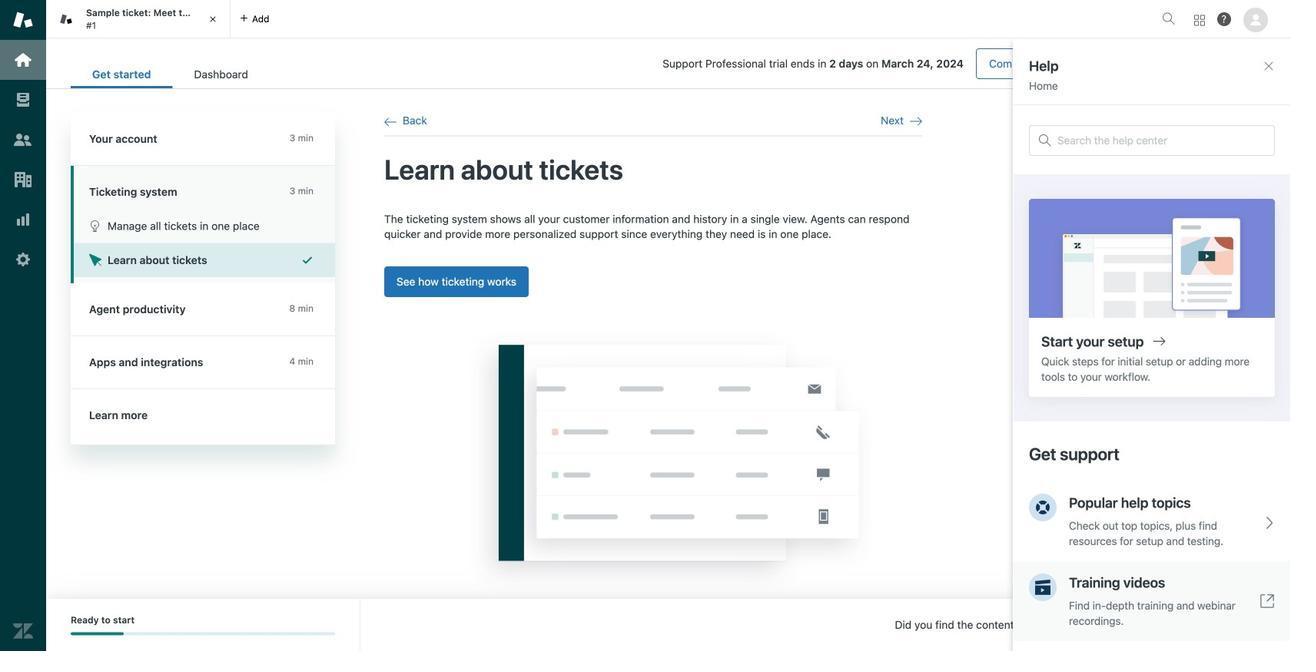 Task type: vqa. For each thing, say whether or not it's contained in the screenshot.
bottommost tab
yes



Task type: describe. For each thing, give the bounding box(es) containing it.
tabs tab list
[[46, 0, 1156, 38]]

zendesk image
[[13, 622, 33, 642]]

organizations image
[[13, 170, 33, 190]]

zendesk products image
[[1195, 15, 1206, 26]]

close image
[[205, 12, 221, 27]]

customers image
[[13, 130, 33, 150]]

reporting image
[[13, 210, 33, 230]]

get started image
[[13, 50, 33, 70]]

admin image
[[13, 250, 33, 270]]

zendesk support image
[[13, 10, 33, 30]]

1 vertical spatial tab
[[173, 60, 270, 88]]

0 vertical spatial tab
[[46, 0, 231, 38]]



Task type: locate. For each thing, give the bounding box(es) containing it.
get help image
[[1218, 12, 1232, 26]]

views image
[[13, 90, 33, 110]]

heading
[[71, 113, 335, 166]]

progress bar
[[71, 633, 335, 636]]

tab
[[46, 0, 231, 38], [173, 60, 270, 88]]

main element
[[0, 0, 46, 652]]

March 24, 2024 text field
[[882, 57, 964, 70]]

tab list
[[71, 60, 270, 88]]



